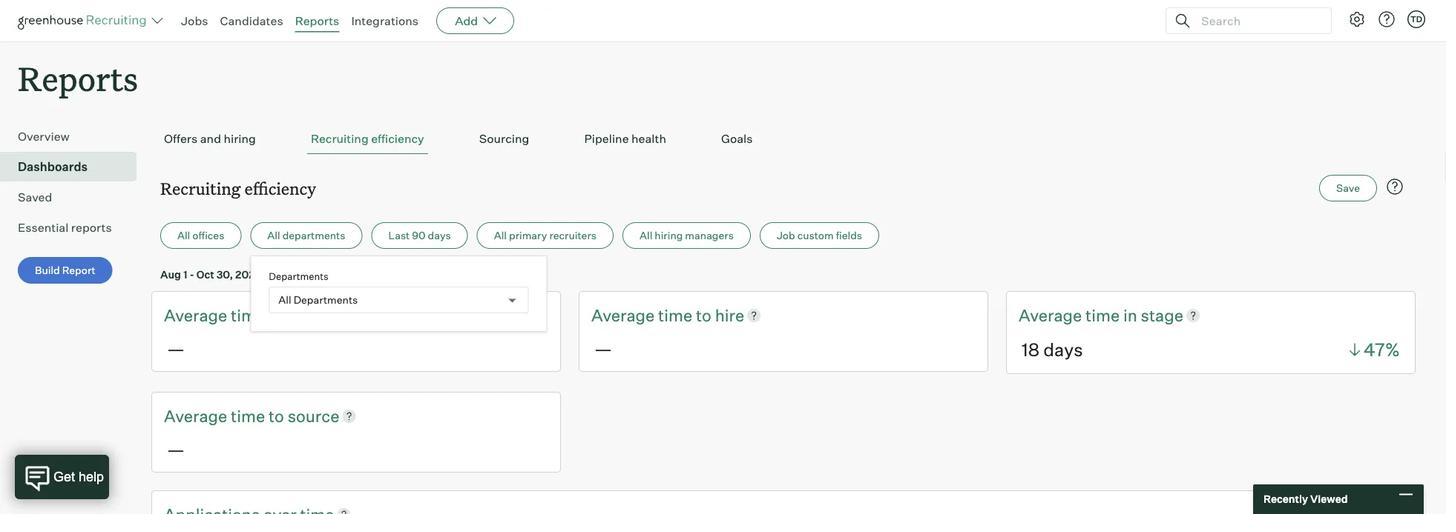 Task type: vqa. For each thing, say whether or not it's contained in the screenshot.
rate link
no



Task type: locate. For each thing, give the bounding box(es) containing it.
offers
[[164, 131, 198, 146]]

departments up the all departments
[[269, 271, 329, 282]]

recruiting
[[311, 131, 369, 146], [160, 177, 241, 199]]

hiring
[[224, 131, 256, 146], [655, 229, 683, 242]]

all inside button
[[267, 229, 280, 242]]

recently
[[1264, 493, 1308, 506]]

all down compared at left bottom
[[279, 294, 291, 307]]

may
[[327, 268, 349, 281]]

goals button
[[717, 124, 756, 154]]

to left source
[[269, 406, 284, 427]]

days right "90"
[[428, 229, 451, 242]]

average link for stage
[[1019, 304, 1086, 327]]

0 vertical spatial recruiting
[[311, 131, 369, 146]]

average for hire
[[591, 305, 655, 326]]

time left source
[[231, 406, 265, 427]]

days
[[428, 229, 451, 242], [1043, 339, 1083, 361]]

average time to
[[164, 305, 288, 326], [591, 305, 715, 326], [164, 406, 288, 427]]

time for source
[[231, 406, 265, 427]]

and
[[200, 131, 221, 146]]

time link for source
[[231, 405, 269, 428]]

pipeline health button
[[581, 124, 670, 154]]

1 vertical spatial departments
[[294, 294, 358, 307]]

time down the 30, at the left bottom
[[231, 305, 265, 326]]

0 vertical spatial hiring
[[224, 131, 256, 146]]

1 horizontal spatial recruiting
[[311, 131, 369, 146]]

2 2023 from the left
[[400, 268, 427, 281]]

build report button
[[18, 258, 113, 284]]

0 horizontal spatial hiring
[[224, 131, 256, 146]]

efficiency
[[371, 131, 424, 146], [245, 177, 316, 199]]

all primary recruiters
[[494, 229, 597, 242]]

all departments
[[267, 229, 345, 242]]

to for hire
[[696, 305, 711, 326]]

aug
[[160, 268, 181, 281]]

time link left source link
[[231, 405, 269, 428]]

reports link
[[295, 13, 339, 28]]

1 horizontal spatial -
[[360, 268, 364, 281]]

add button
[[436, 7, 514, 34]]

integrations
[[351, 13, 419, 28]]

recruiting inside button
[[311, 131, 369, 146]]

hiring left managers
[[655, 229, 683, 242]]

reports
[[295, 13, 339, 28], [18, 56, 138, 100]]

1 vertical spatial recruiting
[[160, 177, 241, 199]]

1 horizontal spatial reports
[[295, 13, 339, 28]]

1 vertical spatial hiring
[[655, 229, 683, 242]]

average for source
[[164, 406, 227, 427]]

to left 'hire'
[[696, 305, 711, 326]]

1 vertical spatial recruiting efficiency
[[160, 177, 316, 199]]

time link left hire link at the bottom
[[658, 304, 696, 327]]

1 horizontal spatial efficiency
[[371, 131, 424, 146]]

time link left stage link
[[1086, 304, 1123, 327]]

all left the primary
[[494, 229, 507, 242]]

1 - from the left
[[190, 268, 194, 281]]

reports down greenhouse recruiting image
[[18, 56, 138, 100]]

1 horizontal spatial hiring
[[655, 229, 683, 242]]

time left the in
[[1086, 305, 1120, 326]]

time left 'hire'
[[658, 305, 692, 326]]

0 horizontal spatial days
[[428, 229, 451, 242]]

average
[[164, 305, 227, 326], [591, 305, 655, 326], [1019, 305, 1082, 326], [164, 406, 227, 427]]

—
[[167, 338, 185, 360], [594, 338, 612, 360], [167, 439, 185, 461]]

0 horizontal spatial -
[[190, 268, 194, 281]]

2023 right the 30, at the left bottom
[[235, 268, 261, 281]]

fill
[[288, 305, 305, 326]]

time link left fill link on the bottom of the page
[[231, 304, 269, 327]]

all left managers
[[640, 229, 652, 242]]

job custom fields button
[[760, 223, 879, 249]]

all inside button
[[640, 229, 652, 242]]

save
[[1336, 182, 1360, 195]]

td button
[[1405, 7, 1428, 31]]

recruiting efficiency
[[311, 131, 424, 146], [160, 177, 316, 199]]

2023
[[235, 268, 261, 281], [400, 268, 427, 281]]

days right 18
[[1043, 339, 1083, 361]]

in link
[[1123, 304, 1141, 327]]

overview link
[[18, 128, 131, 146]]

configure image
[[1348, 10, 1366, 28]]

fill link
[[288, 304, 305, 327]]

to left fill
[[269, 305, 284, 326]]

departments down may
[[294, 294, 358, 307]]

0 horizontal spatial recruiting
[[160, 177, 241, 199]]

tab list containing offers and hiring
[[160, 124, 1407, 154]]

all departments
[[279, 294, 358, 307]]

job custom fields
[[777, 229, 862, 242]]

0 vertical spatial days
[[428, 229, 451, 242]]

- right 1
[[190, 268, 194, 281]]

all
[[177, 229, 190, 242], [267, 229, 280, 242], [494, 229, 507, 242], [640, 229, 652, 242], [279, 294, 291, 307]]

0 horizontal spatial efficiency
[[245, 177, 316, 199]]

0 vertical spatial efficiency
[[371, 131, 424, 146]]

- right 3
[[360, 268, 364, 281]]

all primary recruiters button
[[477, 223, 614, 249]]

recruiting efficiency inside recruiting efficiency button
[[311, 131, 424, 146]]

candidates link
[[220, 13, 283, 28]]

last 90 days button
[[371, 223, 468, 249]]

departments
[[269, 271, 329, 282], [294, 294, 358, 307]]

1 horizontal spatial 2023
[[400, 268, 427, 281]]

0 horizontal spatial 2023
[[235, 268, 261, 281]]

to
[[315, 268, 325, 281], [269, 305, 284, 326], [696, 305, 711, 326], [269, 406, 284, 427]]

hiring inside button
[[224, 131, 256, 146]]

jul
[[367, 268, 382, 281]]

all for all departments
[[267, 229, 280, 242]]

1 horizontal spatial days
[[1043, 339, 1083, 361]]

offers and hiring button
[[160, 124, 260, 154]]

reports
[[71, 221, 112, 235]]

1 vertical spatial days
[[1043, 339, 1083, 361]]

hiring right and
[[224, 131, 256, 146]]

0 horizontal spatial reports
[[18, 56, 138, 100]]

all left departments
[[267, 229, 280, 242]]

0 vertical spatial reports
[[295, 13, 339, 28]]

to left may
[[315, 268, 325, 281]]

efficiency inside recruiting efficiency button
[[371, 131, 424, 146]]

time for stage
[[1086, 305, 1120, 326]]

all left offices
[[177, 229, 190, 242]]

custom
[[797, 229, 834, 242]]

0 vertical spatial recruiting efficiency
[[311, 131, 424, 146]]

18 days
[[1022, 339, 1083, 361]]

-
[[190, 268, 194, 281], [360, 268, 364, 281]]

recently viewed
[[1264, 493, 1348, 506]]

2023 right "31,"
[[400, 268, 427, 281]]

time for hire
[[658, 305, 692, 326]]

faq image
[[1386, 178, 1404, 196]]

essential reports link
[[18, 219, 131, 237]]

reports right candidates
[[295, 13, 339, 28]]

tab list
[[160, 124, 1407, 154]]

to link
[[269, 304, 288, 327], [696, 304, 715, 327], [269, 405, 288, 428]]

0 vertical spatial departments
[[269, 271, 329, 282]]

compared
[[264, 268, 313, 281]]

time
[[231, 305, 265, 326], [658, 305, 692, 326], [1086, 305, 1120, 326], [231, 406, 265, 427]]

all hiring managers button
[[623, 223, 751, 249]]



Task type: describe. For each thing, give the bounding box(es) containing it.
— for hire
[[594, 338, 612, 360]]

hire
[[715, 305, 744, 326]]

47%
[[1364, 339, 1400, 361]]

jobs link
[[181, 13, 208, 28]]

average time in
[[1019, 305, 1141, 326]]

average link for hire
[[591, 304, 658, 327]]

18
[[1022, 339, 1040, 361]]

overview
[[18, 129, 70, 144]]

time link for stage
[[1086, 304, 1123, 327]]

90
[[412, 229, 426, 242]]

candidates
[[220, 13, 283, 28]]

to for source
[[269, 406, 284, 427]]

3
[[351, 268, 357, 281]]

average link for fill
[[164, 304, 231, 327]]

stage link
[[1141, 304, 1183, 327]]

stage
[[1141, 305, 1183, 326]]

jobs
[[181, 13, 208, 28]]

offers and hiring
[[164, 131, 256, 146]]

hiring inside button
[[655, 229, 683, 242]]

— for fill
[[167, 338, 185, 360]]

Search text field
[[1198, 10, 1318, 32]]

viewed
[[1310, 493, 1348, 506]]

to for fill
[[269, 305, 284, 326]]

essential
[[18, 221, 69, 235]]

to link for source
[[269, 405, 288, 428]]

1 vertical spatial efficiency
[[245, 177, 316, 199]]

pipeline
[[584, 131, 629, 146]]

all offices button
[[160, 223, 241, 249]]

sourcing
[[479, 131, 529, 146]]

recruiters
[[549, 229, 597, 242]]

build
[[35, 264, 60, 277]]

time link for fill
[[231, 304, 269, 327]]

saved link
[[18, 189, 131, 206]]

greenhouse recruiting image
[[18, 12, 151, 30]]

add
[[455, 13, 478, 28]]

30,
[[216, 268, 233, 281]]

to link for hire
[[696, 304, 715, 327]]

hire link
[[715, 304, 744, 327]]

in
[[1123, 305, 1137, 326]]

average time to for fill
[[164, 305, 288, 326]]

job
[[777, 229, 795, 242]]

essential reports
[[18, 221, 112, 235]]

integrations link
[[351, 13, 419, 28]]

fields
[[836, 229, 862, 242]]

offices
[[192, 229, 224, 242]]

all hiring managers
[[640, 229, 734, 242]]

all for all departments
[[279, 294, 291, 307]]

time link for hire
[[658, 304, 696, 327]]

report
[[62, 264, 96, 277]]

average for fill
[[164, 305, 227, 326]]

goals
[[721, 131, 753, 146]]

recruiting efficiency button
[[307, 124, 428, 154]]

sourcing button
[[475, 124, 533, 154]]

all departments button
[[250, 223, 362, 249]]

health
[[631, 131, 666, 146]]

departments
[[282, 229, 345, 242]]

td
[[1410, 14, 1422, 24]]

time for fill
[[231, 305, 265, 326]]

1 vertical spatial reports
[[18, 56, 138, 100]]

average for stage
[[1019, 305, 1082, 326]]

average link for source
[[164, 405, 231, 428]]

managers
[[685, 229, 734, 242]]

primary
[[509, 229, 547, 242]]

— for source
[[167, 439, 185, 461]]

all for all primary recruiters
[[494, 229, 507, 242]]

last
[[388, 229, 410, 242]]

last 90 days
[[388, 229, 451, 242]]

saved
[[18, 190, 52, 205]]

all offices
[[177, 229, 224, 242]]

average time to for hire
[[591, 305, 715, 326]]

2 - from the left
[[360, 268, 364, 281]]

oct
[[196, 268, 214, 281]]

source
[[288, 406, 339, 427]]

dashboards link
[[18, 158, 131, 176]]

1 2023 from the left
[[235, 268, 261, 281]]

days inside button
[[428, 229, 451, 242]]

to link for fill
[[269, 304, 288, 327]]

source link
[[288, 405, 339, 428]]

all for all hiring managers
[[640, 229, 652, 242]]

aug 1 - oct 30, 2023 compared to may 3 - jul 31, 2023
[[160, 268, 427, 281]]

31,
[[384, 268, 398, 281]]

pipeline health
[[584, 131, 666, 146]]

all for all offices
[[177, 229, 190, 242]]

td button
[[1408, 10, 1425, 28]]

save button
[[1319, 175, 1377, 202]]

dashboards
[[18, 160, 88, 175]]

build report
[[35, 264, 96, 277]]

1
[[183, 268, 187, 281]]

average time to for source
[[164, 406, 288, 427]]



